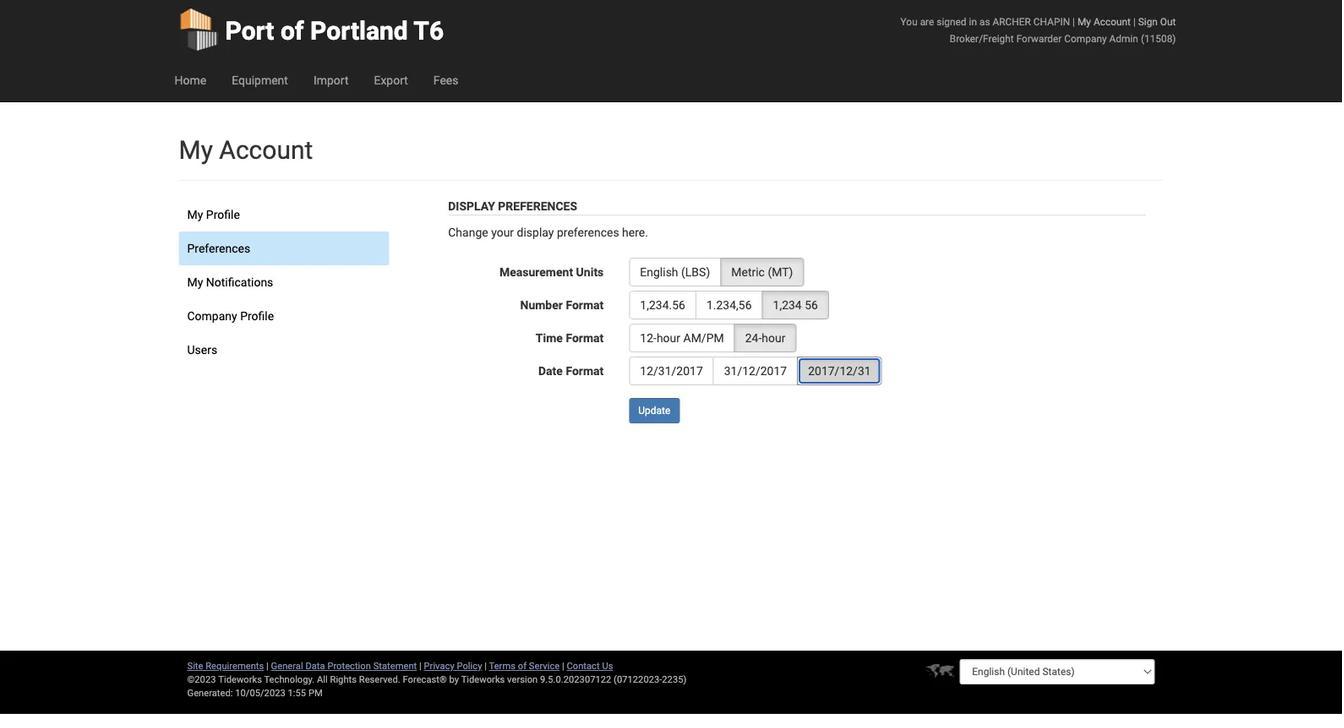 Task type: vqa. For each thing, say whether or not it's contained in the screenshot.
the topmost Format
yes



Task type: locate. For each thing, give the bounding box(es) containing it.
my notifications
[[187, 275, 273, 289]]

rights
[[330, 674, 357, 685]]

1 horizontal spatial profile
[[240, 309, 274, 323]]

account down equipment popup button
[[219, 135, 313, 165]]

hour down 1,234
[[762, 331, 786, 345]]

measurement
[[500, 265, 573, 279]]

1 vertical spatial of
[[518, 661, 527, 672]]

forwarder
[[1017, 33, 1062, 44]]

| up tideworks
[[485, 661, 487, 672]]

profile down notifications
[[240, 309, 274, 323]]

format right date
[[566, 364, 604, 378]]

1 horizontal spatial hour
[[762, 331, 786, 345]]

you
[[901, 16, 918, 27]]

units
[[576, 265, 604, 279]]

2 vertical spatial format
[[566, 364, 604, 378]]

my up my profile at the left top
[[179, 135, 213, 165]]

account
[[1094, 16, 1131, 27], [219, 135, 313, 165]]

tideworks
[[461, 674, 505, 685]]

profile for company profile
[[240, 309, 274, 323]]

format for date format
[[566, 364, 604, 378]]

date
[[539, 364, 563, 378]]

31/12/2017
[[724, 364, 787, 378]]

my account link
[[1078, 16, 1131, 27]]

of inside site requirements | general data protection statement | privacy policy | terms of service | contact us ©2023 tideworks technology. all rights reserved. forecast® by tideworks version 9.5.0.202307122 (07122023-2235) generated: 10/05/2023 1:55 pm
[[518, 661, 527, 672]]

admin
[[1110, 33, 1139, 44]]

profile up the my notifications
[[206, 208, 240, 222]]

equipment
[[232, 73, 288, 87]]

56
[[805, 298, 818, 312]]

| left general at the left of page
[[266, 661, 269, 672]]

my account
[[179, 135, 313, 165]]

format down units on the top left
[[566, 298, 604, 312]]

display
[[517, 225, 554, 239]]

of up version
[[518, 661, 527, 672]]

0 horizontal spatial company
[[187, 309, 237, 323]]

company down my account link
[[1065, 33, 1107, 44]]

portland
[[310, 16, 408, 46]]

hour up 12/31/2017
[[657, 331, 681, 345]]

of
[[281, 16, 304, 46], [518, 661, 527, 672]]

1 vertical spatial format
[[566, 331, 604, 345]]

fees
[[434, 73, 459, 87]]

preferences
[[498, 199, 578, 213], [187, 241, 250, 255]]

by
[[449, 674, 459, 685]]

in
[[969, 16, 977, 27]]

preferences down my profile at the left top
[[187, 241, 250, 255]]

2017/12/31
[[809, 364, 871, 378]]

0 horizontal spatial of
[[281, 16, 304, 46]]

sign
[[1139, 16, 1158, 27]]

contact us link
[[567, 661, 613, 672]]

0 vertical spatial format
[[566, 298, 604, 312]]

my for my notifications
[[187, 275, 203, 289]]

0 vertical spatial profile
[[206, 208, 240, 222]]

site
[[187, 661, 203, 672]]

change your display preferences here.
[[448, 225, 649, 239]]

1:55
[[288, 688, 306, 699]]

1 vertical spatial company
[[187, 309, 237, 323]]

fees button
[[421, 59, 471, 101]]

| up "forecast®"
[[419, 661, 422, 672]]

1 horizontal spatial account
[[1094, 16, 1131, 27]]

0 horizontal spatial preferences
[[187, 241, 250, 255]]

port of portland t6
[[225, 16, 444, 46]]

0 vertical spatial preferences
[[498, 199, 578, 213]]

all
[[317, 674, 328, 685]]

my up the my notifications
[[187, 208, 203, 222]]

1 horizontal spatial of
[[518, 661, 527, 672]]

my right chapin
[[1078, 16, 1092, 27]]

account up admin
[[1094, 16, 1131, 27]]

0 horizontal spatial account
[[219, 135, 313, 165]]

format right time
[[566, 331, 604, 345]]

0 horizontal spatial hour
[[657, 331, 681, 345]]

company
[[1065, 33, 1107, 44], [187, 309, 237, 323]]

preferences up display on the top
[[498, 199, 578, 213]]

1 hour from the left
[[657, 331, 681, 345]]

profile for my profile
[[206, 208, 240, 222]]

1 vertical spatial account
[[219, 135, 313, 165]]

reserved.
[[359, 674, 401, 685]]

0 horizontal spatial profile
[[206, 208, 240, 222]]

hour for 12-
[[657, 331, 681, 345]]

1 vertical spatial preferences
[[187, 241, 250, 255]]

t6
[[414, 16, 444, 46]]

site requirements | general data protection statement | privacy policy | terms of service | contact us ©2023 tideworks technology. all rights reserved. forecast® by tideworks version 9.5.0.202307122 (07122023-2235) generated: 10/05/2023 1:55 pm
[[187, 661, 687, 699]]

export
[[374, 73, 408, 87]]

company profile
[[187, 309, 274, 323]]

general
[[271, 661, 303, 672]]

0 vertical spatial company
[[1065, 33, 1107, 44]]

2 format from the top
[[566, 331, 604, 345]]

english (lbs)
[[640, 265, 711, 279]]

format
[[566, 298, 604, 312], [566, 331, 604, 345], [566, 364, 604, 378]]

1 format from the top
[[566, 298, 604, 312]]

as
[[980, 16, 991, 27]]

my
[[1078, 16, 1092, 27], [179, 135, 213, 165], [187, 208, 203, 222], [187, 275, 203, 289]]

profile
[[206, 208, 240, 222], [240, 309, 274, 323]]

hour
[[657, 331, 681, 345], [762, 331, 786, 345]]

metric
[[732, 265, 765, 279]]

time
[[536, 331, 563, 345]]

1 vertical spatial profile
[[240, 309, 274, 323]]

protection
[[328, 661, 371, 672]]

1 horizontal spatial company
[[1065, 33, 1107, 44]]

(11508)
[[1141, 33, 1177, 44]]

you are signed in as archer chapin | my account | sign out broker/freight forwarder company admin (11508)
[[901, 16, 1177, 44]]

| up 9.5.0.202307122
[[562, 661, 565, 672]]

my for my profile
[[187, 208, 203, 222]]

general data protection statement link
[[271, 661, 417, 672]]

of right port
[[281, 16, 304, 46]]

0 vertical spatial account
[[1094, 16, 1131, 27]]

my left notifications
[[187, 275, 203, 289]]

1.234,56
[[707, 298, 752, 312]]

port of portland t6 link
[[179, 0, 444, 59]]

1,234 56
[[773, 298, 818, 312]]

©2023 tideworks
[[187, 674, 262, 685]]

service
[[529, 661, 560, 672]]

3 format from the top
[[566, 364, 604, 378]]

2 hour from the left
[[762, 331, 786, 345]]

company up users
[[187, 309, 237, 323]]

my inside the you are signed in as archer chapin | my account | sign out broker/freight forwarder company admin (11508)
[[1078, 16, 1092, 27]]



Task type: describe. For each thing, give the bounding box(es) containing it.
1,234.56
[[640, 298, 686, 312]]

number format
[[520, 298, 604, 312]]

port
[[225, 16, 274, 46]]

pm
[[309, 688, 323, 699]]

my for my account
[[179, 135, 213, 165]]

update
[[639, 405, 671, 417]]

terms
[[489, 661, 516, 672]]

here.
[[622, 225, 649, 239]]

technology.
[[264, 674, 315, 685]]

account inside the you are signed in as archer chapin | my account | sign out broker/freight forwarder company admin (11508)
[[1094, 16, 1131, 27]]

english
[[640, 265, 679, 279]]

1,234
[[773, 298, 802, 312]]

format for time format
[[566, 331, 604, 345]]

import button
[[301, 59, 361, 101]]

company inside the you are signed in as archer chapin | my account | sign out broker/freight forwarder company admin (11508)
[[1065, 33, 1107, 44]]

import
[[314, 73, 349, 87]]

measurement units
[[500, 265, 604, 279]]

hour for 24-
[[762, 331, 786, 345]]

| right chapin
[[1073, 16, 1076, 27]]

broker/freight
[[950, 33, 1014, 44]]

data
[[306, 661, 325, 672]]

(lbs)
[[682, 265, 711, 279]]

9.5.0.202307122
[[540, 674, 612, 685]]

contact
[[567, 661, 600, 672]]

display preferences
[[448, 199, 578, 213]]

(07122023-
[[614, 674, 662, 685]]

chapin
[[1034, 16, 1071, 27]]

us
[[602, 661, 613, 672]]

are
[[921, 16, 935, 27]]

privacy
[[424, 661, 455, 672]]

time format
[[536, 331, 604, 345]]

update button
[[629, 398, 680, 424]]

privacy policy link
[[424, 661, 482, 672]]

out
[[1161, 16, 1177, 27]]

site requirements link
[[187, 661, 264, 672]]

export button
[[361, 59, 421, 101]]

0 vertical spatial of
[[281, 16, 304, 46]]

my profile
[[187, 208, 240, 222]]

forecast®
[[403, 674, 447, 685]]

sign out link
[[1139, 16, 1177, 27]]

display
[[448, 199, 495, 213]]

requirements
[[206, 661, 264, 672]]

12-hour am/pm
[[640, 331, 724, 345]]

your
[[491, 225, 514, 239]]

12-
[[640, 331, 657, 345]]

archer
[[993, 16, 1032, 27]]

version
[[507, 674, 538, 685]]

home button
[[162, 59, 219, 101]]

12/31/2017
[[640, 364, 703, 378]]

| left sign
[[1134, 16, 1136, 27]]

statement
[[373, 661, 417, 672]]

10/05/2023
[[235, 688, 286, 699]]

(mt)
[[768, 265, 794, 279]]

terms of service link
[[489, 661, 560, 672]]

24-hour
[[746, 331, 786, 345]]

date format
[[539, 364, 604, 378]]

change
[[448, 225, 488, 239]]

am/pm
[[684, 331, 724, 345]]

24-
[[746, 331, 762, 345]]

users
[[187, 343, 217, 357]]

2235)
[[662, 674, 687, 685]]

generated:
[[187, 688, 233, 699]]

1 horizontal spatial preferences
[[498, 199, 578, 213]]

preferences
[[557, 225, 620, 239]]

policy
[[457, 661, 482, 672]]

signed
[[937, 16, 967, 27]]

format for number format
[[566, 298, 604, 312]]

notifications
[[206, 275, 273, 289]]

equipment button
[[219, 59, 301, 101]]

home
[[175, 73, 206, 87]]

metric (mt)
[[732, 265, 794, 279]]

number
[[520, 298, 563, 312]]



